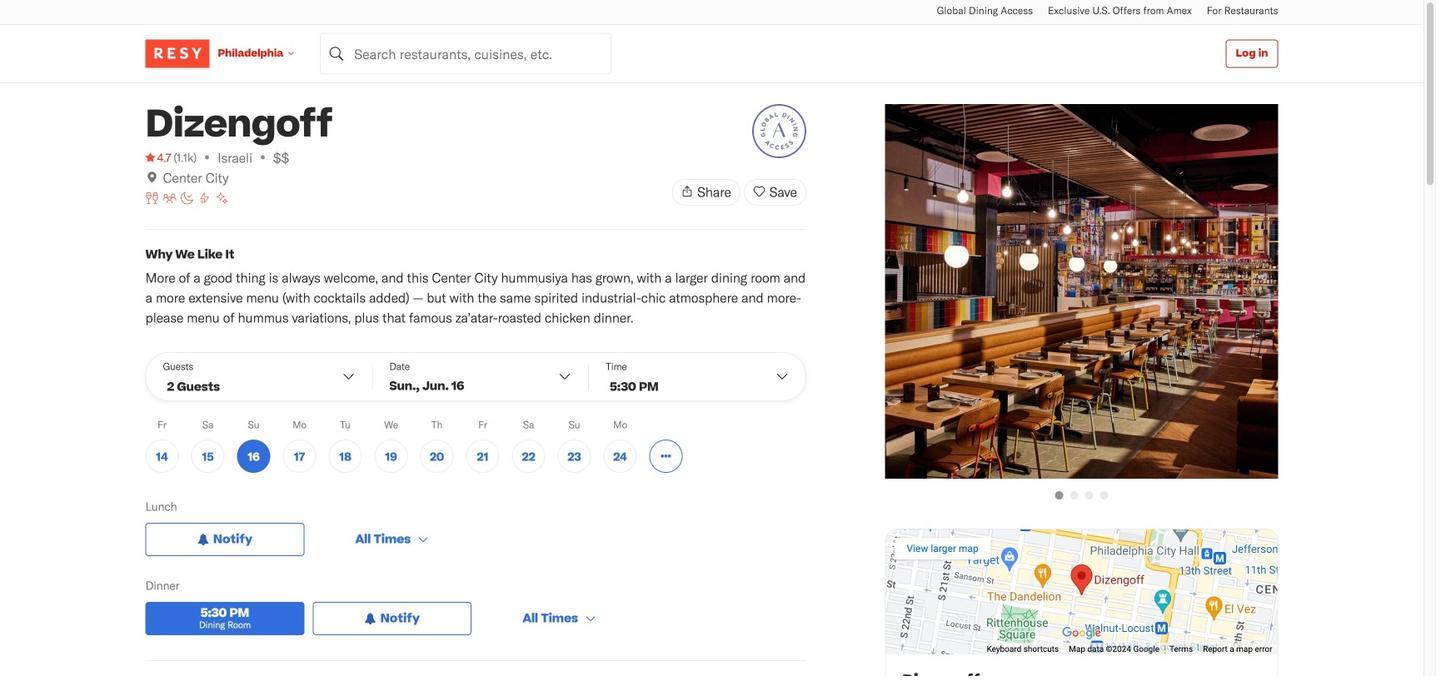 Task type: describe. For each thing, give the bounding box(es) containing it.
Search restaurants, cuisines, etc. text field
[[320, 33, 612, 75]]



Task type: locate. For each thing, give the bounding box(es) containing it.
4.7 out of 5 stars image
[[145, 149, 171, 166]]

None field
[[320, 33, 612, 75]]



